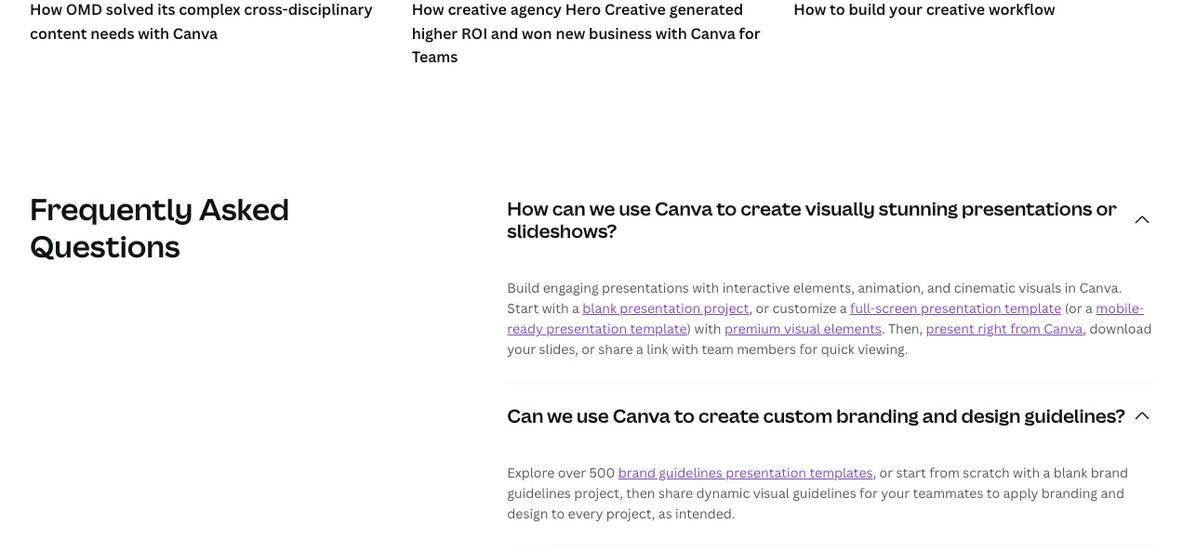 Task type: locate. For each thing, give the bounding box(es) containing it.
creative
[[605, 0, 666, 19]]

share
[[599, 341, 633, 358], [659, 485, 694, 503]]

a for customize
[[840, 300, 847, 317]]

templates
[[810, 464, 873, 482]]

)
[[687, 320, 692, 338]]

with down engaging
[[542, 300, 569, 317]]

0 vertical spatial we
[[590, 196, 615, 222]]

share left link
[[599, 341, 633, 358]]

1 vertical spatial share
[[659, 485, 694, 503]]

1 vertical spatial your
[[882, 485, 910, 503]]

brand up then
[[619, 464, 656, 482]]

guidelines down explore
[[508, 485, 571, 503]]

a left full-
[[840, 300, 847, 317]]

with inside 'how creative agency hero creative generated higher roi and won new business with canva for teams'
[[656, 23, 687, 43]]

branding up start
[[837, 404, 919, 429]]

brand
[[619, 464, 656, 482], [1091, 464, 1129, 482]]

0 vertical spatial create
[[741, 196, 802, 222]]

asked
[[199, 189, 290, 229]]

0 vertical spatial blank
[[583, 300, 617, 317]]

, left start
[[873, 464, 877, 482]]

, inside , or start from scratch with a blank brand guidelines project, then share dynamic visual guidelines for your teammates to apply branding and design to every project, as intended.
[[873, 464, 877, 482]]

dynamic
[[697, 485, 750, 503]]

0 vertical spatial share
[[599, 341, 633, 358]]

branding right 'apply'
[[1042, 485, 1098, 503]]

0 horizontal spatial we
[[548, 404, 573, 429]]

, download your slides, or share a link with team members for quick viewing.
[[508, 320, 1153, 358]]

a inside , or start from scratch with a blank brand guidelines project, then share dynamic visual guidelines for your teammates to apply branding and design to every project, as intended.
[[1044, 464, 1051, 482]]

1 horizontal spatial blank
[[1054, 464, 1088, 482]]

brand down guidelines?
[[1091, 464, 1129, 482]]

0 horizontal spatial ,
[[750, 300, 753, 317]]

a down engaging
[[572, 300, 580, 317]]

1 horizontal spatial from
[[1011, 320, 1041, 338]]

blank presentation project , or customize a full-screen presentation template (or a
[[583, 300, 1097, 317]]

how creative agency hero creative generated higher roi and won new business with canva for teams
[[412, 0, 761, 67]]

, or start from scratch with a blank brand guidelines project, then share dynamic visual guidelines for your teammates to apply branding and design to every project, as intended.
[[508, 464, 1129, 523]]

presentation up the dynamic
[[726, 464, 807, 482]]

blank down engaging
[[583, 300, 617, 317]]

1 horizontal spatial guidelines
[[659, 464, 723, 482]]

0 vertical spatial presentations
[[962, 196, 1093, 222]]

and inside , or start from scratch with a blank brand guidelines project, then share dynamic visual guidelines for your teammates to apply branding and design to every project, as intended.
[[1101, 485, 1125, 503]]

design up scratch
[[962, 404, 1021, 429]]

project, down the 500
[[574, 485, 623, 503]]

use
[[619, 196, 651, 222], [577, 404, 609, 429]]

project,
[[574, 485, 623, 503], [606, 505, 656, 523]]

0 horizontal spatial from
[[930, 464, 960, 482]]

to up explore over 500 brand guidelines presentation templates
[[675, 404, 695, 429]]

1 vertical spatial ,
[[1084, 320, 1087, 338]]

visuals
[[1019, 279, 1062, 297]]

quick
[[821, 341, 855, 358]]

use up the 500
[[577, 404, 609, 429]]

how inside 'how creative agency hero creative generated higher roi and won new business with canva for teams'
[[412, 0, 445, 19]]

present
[[926, 320, 975, 338]]

0 vertical spatial branding
[[837, 404, 919, 429]]

can
[[553, 196, 586, 222]]

from
[[1011, 320, 1041, 338], [930, 464, 960, 482]]

complex
[[179, 0, 241, 19]]

to inside how can we use canva to create visually stunning presentations or slideshows?
[[717, 196, 737, 222]]

1 vertical spatial create
[[699, 404, 760, 429]]

1 horizontal spatial branding
[[1042, 485, 1098, 503]]

presentations inside build engaging presentations with interactive elements, animation, and cinematic visuals in canva. start with a
[[602, 279, 689, 297]]

, left download
[[1084, 320, 1087, 338]]

mobile-
[[1097, 300, 1145, 317]]

as
[[659, 505, 673, 523]]

or
[[1097, 196, 1118, 222], [756, 300, 770, 317], [582, 341, 596, 358], [880, 464, 893, 482]]

2 horizontal spatial ,
[[1084, 320, 1087, 338]]

design down explore
[[508, 505, 549, 523]]

use inside how can we use canva to create visually stunning presentations or slideshows?
[[619, 196, 651, 222]]

2 horizontal spatial how
[[508, 196, 549, 222]]

full-screen presentation template link
[[851, 300, 1062, 317]]

how for how creative agency hero creative generated higher roi and won new business with canva for teams
[[412, 0, 445, 19]]

2 horizontal spatial for
[[860, 485, 878, 503]]

visual down customize
[[785, 320, 821, 338]]

template up link
[[630, 320, 687, 338]]

interactive
[[723, 279, 790, 297]]

1 horizontal spatial ,
[[873, 464, 877, 482]]

and right roi
[[491, 23, 519, 43]]

create left "visually"
[[741, 196, 802, 222]]

, for with
[[1084, 320, 1087, 338]]

, inside , download your slides, or share a link with team members for quick viewing.
[[1084, 320, 1087, 338]]

1 vertical spatial visual
[[754, 485, 790, 503]]

branding inside dropdown button
[[837, 404, 919, 429]]

a right (or
[[1086, 300, 1093, 317]]

team
[[702, 341, 734, 358]]

your
[[508, 341, 536, 358], [882, 485, 910, 503]]

1 vertical spatial blank
[[1054, 464, 1088, 482]]

0 horizontal spatial share
[[599, 341, 633, 358]]

for down generated
[[739, 23, 761, 43]]

slideshows?
[[508, 218, 617, 244]]

blank inside , or start from scratch with a blank brand guidelines project, then share dynamic visual guidelines for your teammates to apply branding and design to every project, as intended.
[[1054, 464, 1088, 482]]

then,
[[889, 320, 923, 338]]

0 horizontal spatial for
[[739, 23, 761, 43]]

teammates
[[914, 485, 984, 503]]

animation,
[[858, 279, 925, 297]]

how can we use canva to create visually stunning presentations or slideshows? button
[[508, 176, 1154, 265]]

0 horizontal spatial template
[[630, 320, 687, 338]]

we
[[590, 196, 615, 222], [548, 404, 573, 429]]

premium
[[725, 320, 781, 338]]

.
[[882, 320, 886, 338]]

visual down brand guidelines presentation templates link
[[754, 485, 790, 503]]

elements,
[[794, 279, 855, 297]]

with down its
[[138, 23, 169, 43]]

2 vertical spatial ,
[[873, 464, 877, 482]]

1 vertical spatial use
[[577, 404, 609, 429]]

how inside the how omd solved its complex cross-disciplinary content needs with canva
[[30, 0, 62, 19]]

how left can
[[508, 196, 549, 222]]

build
[[508, 279, 540, 297]]

your inside , download your slides, or share a link with team members for quick viewing.
[[508, 341, 536, 358]]

0 vertical spatial design
[[962, 404, 1021, 429]]

with
[[138, 23, 169, 43], [656, 23, 687, 43], [693, 279, 720, 297], [542, 300, 569, 317], [695, 320, 722, 338], [672, 341, 699, 358], [1013, 464, 1041, 482]]

1 horizontal spatial presentations
[[962, 196, 1093, 222]]

,
[[750, 300, 753, 317], [1084, 320, 1087, 338], [873, 464, 877, 482]]

1 horizontal spatial how
[[412, 0, 445, 19]]

branding
[[837, 404, 919, 429], [1042, 485, 1098, 503]]

presentation inside mobile- ready presentation template
[[547, 320, 627, 338]]

with down generated
[[656, 23, 687, 43]]

presentation up slides,
[[547, 320, 627, 338]]

design
[[962, 404, 1021, 429], [508, 505, 549, 523]]

omd
[[66, 0, 102, 19]]

can we use canva to create custom branding and design guidelines?
[[508, 404, 1126, 429]]

for down "templates"
[[860, 485, 878, 503]]

visual
[[785, 320, 821, 338], [754, 485, 790, 503]]

template down visuals
[[1005, 300, 1062, 317]]

or inside , download your slides, or share a link with team members for quick viewing.
[[582, 341, 596, 358]]

how up content
[[30, 0, 62, 19]]

presentations up visuals
[[962, 196, 1093, 222]]

0 horizontal spatial presentations
[[602, 279, 689, 297]]

presentations up blank presentation project link
[[602, 279, 689, 297]]

and up start
[[923, 404, 958, 429]]

1 vertical spatial template
[[630, 320, 687, 338]]

create inside can we use canva to create custom branding and design guidelines? dropdown button
[[699, 404, 760, 429]]

and down guidelines?
[[1101, 485, 1125, 503]]

intended.
[[676, 505, 736, 523]]

create up brand guidelines presentation templates link
[[699, 404, 760, 429]]

presentations
[[962, 196, 1093, 222], [602, 279, 689, 297]]

0 horizontal spatial blank
[[583, 300, 617, 317]]

, up the premium
[[750, 300, 753, 317]]

roi
[[462, 23, 488, 43]]

for
[[739, 23, 761, 43], [800, 341, 818, 358], [860, 485, 878, 503]]

1 horizontal spatial brand
[[1091, 464, 1129, 482]]

2 brand from the left
[[1091, 464, 1129, 482]]

1 horizontal spatial share
[[659, 485, 694, 503]]

and inside dropdown button
[[923, 404, 958, 429]]

or down interactive
[[756, 300, 770, 317]]

guidelines
[[659, 464, 723, 482], [508, 485, 571, 503], [793, 485, 857, 503]]

branding inside , or start from scratch with a blank brand guidelines project, then share dynamic visual guidelines for your teammates to apply branding and design to every project, as intended.
[[1042, 485, 1098, 503]]

0 vertical spatial your
[[508, 341, 536, 358]]

project, down then
[[606, 505, 656, 523]]

mobile- ready presentation template
[[508, 300, 1145, 338]]

0 horizontal spatial your
[[508, 341, 536, 358]]

to up interactive
[[717, 196, 737, 222]]

mobile- ready presentation template link
[[508, 300, 1145, 338]]

presentation up present
[[921, 300, 1002, 317]]

1 horizontal spatial design
[[962, 404, 1021, 429]]

0 horizontal spatial brand
[[619, 464, 656, 482]]

present right from canva link
[[926, 320, 1084, 338]]

1 horizontal spatial for
[[800, 341, 818, 358]]

cross-
[[244, 0, 288, 19]]

0 vertical spatial ,
[[750, 300, 753, 317]]

1 horizontal spatial your
[[882, 485, 910, 503]]

with up project
[[693, 279, 720, 297]]

how inside how can we use canva to create visually stunning presentations or slideshows?
[[508, 196, 549, 222]]

with down )
[[672, 341, 699, 358]]

from right right
[[1011, 320, 1041, 338]]

or left start
[[880, 464, 893, 482]]

presentation
[[620, 300, 701, 317], [921, 300, 1002, 317], [547, 320, 627, 338], [726, 464, 807, 482]]

0 horizontal spatial design
[[508, 505, 549, 523]]

canva inside the how omd solved its complex cross-disciplinary content needs with canva
[[173, 23, 218, 43]]

a right scratch
[[1044, 464, 1051, 482]]

2 vertical spatial for
[[860, 485, 878, 503]]

to
[[717, 196, 737, 222], [675, 404, 695, 429], [987, 485, 1001, 503], [552, 505, 565, 523]]

0 vertical spatial use
[[619, 196, 651, 222]]

a for share
[[636, 341, 644, 358]]

use right can
[[619, 196, 651, 222]]

your down ready
[[508, 341, 536, 358]]

from inside , or start from scratch with a blank brand guidelines project, then share dynamic visual guidelines for your teammates to apply branding and design to every project, as intended.
[[930, 464, 960, 482]]

agency
[[511, 0, 562, 19]]

blank down guidelines?
[[1054, 464, 1088, 482]]

1 vertical spatial for
[[800, 341, 818, 358]]

your down start
[[882, 485, 910, 503]]

guidelines up the dynamic
[[659, 464, 723, 482]]

your inside , or start from scratch with a blank brand guidelines project, then share dynamic visual guidelines for your teammates to apply branding and design to every project, as intended.
[[882, 485, 910, 503]]

0 vertical spatial visual
[[785, 320, 821, 338]]

0 horizontal spatial branding
[[837, 404, 919, 429]]

for down premium visual elements link
[[800, 341, 818, 358]]

to inside can we use canva to create custom branding and design guidelines? dropdown button
[[675, 404, 695, 429]]

full-
[[851, 300, 876, 317]]

a inside , download your slides, or share a link with team members for quick viewing.
[[636, 341, 644, 358]]

how up higher
[[412, 0, 445, 19]]

1 vertical spatial design
[[508, 505, 549, 523]]

or up canva.
[[1097, 196, 1118, 222]]

and up full-screen presentation template link
[[928, 279, 951, 297]]

canva
[[173, 23, 218, 43], [691, 23, 736, 43], [655, 196, 713, 222], [1044, 320, 1084, 338], [613, 404, 671, 429]]

1 horizontal spatial template
[[1005, 300, 1062, 317]]

how
[[30, 0, 62, 19], [412, 0, 445, 19], [508, 196, 549, 222]]

0 vertical spatial from
[[1011, 320, 1041, 338]]

0 vertical spatial for
[[739, 23, 761, 43]]

template
[[1005, 300, 1062, 317], [630, 320, 687, 338]]

or right slides,
[[582, 341, 596, 358]]

0 horizontal spatial how
[[30, 0, 62, 19]]

can we use canva to create custom branding and design guidelines? button
[[508, 383, 1154, 450]]

0 vertical spatial template
[[1005, 300, 1062, 317]]

stunning
[[879, 196, 959, 222]]

a
[[572, 300, 580, 317], [840, 300, 847, 317], [1086, 300, 1093, 317], [636, 341, 644, 358], [1044, 464, 1051, 482]]

1 horizontal spatial use
[[619, 196, 651, 222]]

1 vertical spatial we
[[548, 404, 573, 429]]

guidelines down "templates"
[[793, 485, 857, 503]]

1 vertical spatial branding
[[1042, 485, 1098, 503]]

1 vertical spatial from
[[930, 464, 960, 482]]

elements
[[824, 320, 882, 338]]

a left link
[[636, 341, 644, 358]]

from up teammates on the bottom of the page
[[930, 464, 960, 482]]

0 horizontal spatial guidelines
[[508, 485, 571, 503]]

with up 'apply'
[[1013, 464, 1041, 482]]

1 vertical spatial presentations
[[602, 279, 689, 297]]

1 horizontal spatial we
[[590, 196, 615, 222]]

share up as
[[659, 485, 694, 503]]

(or
[[1065, 300, 1083, 317]]

scratch
[[963, 464, 1010, 482]]

1 brand from the left
[[619, 464, 656, 482]]



Task type: vqa. For each thing, say whether or not it's contained in the screenshot.
top PRESENTATIONS
yes



Task type: describe. For each thing, give the bounding box(es) containing it.
brand inside , or start from scratch with a blank brand guidelines project, then share dynamic visual guidelines for your teammates to apply branding and design to every project, as intended.
[[1091, 464, 1129, 482]]

cinematic
[[955, 279, 1016, 297]]

creative
[[448, 0, 507, 19]]

right
[[978, 320, 1008, 338]]

can
[[508, 404, 544, 429]]

500
[[589, 464, 615, 482]]

screen
[[876, 300, 918, 317]]

teams
[[412, 47, 458, 67]]

business
[[589, 23, 652, 43]]

for inside , download your slides, or share a link with team members for quick viewing.
[[800, 341, 818, 358]]

with inside the how omd solved its complex cross-disciplinary content needs with canva
[[138, 23, 169, 43]]

viewing.
[[858, 341, 909, 358]]

hero
[[566, 0, 601, 19]]

visual inside , or start from scratch with a blank brand guidelines project, then share dynamic visual guidelines for your teammates to apply branding and design to every project, as intended.
[[754, 485, 790, 503]]

to left 'every'
[[552, 505, 565, 523]]

presentations inside how can we use canva to create visually stunning presentations or slideshows?
[[962, 196, 1093, 222]]

for inside , or start from scratch with a blank brand guidelines project, then share dynamic visual guidelines for your teammates to apply branding and design to every project, as intended.
[[860, 485, 878, 503]]

and inside 'how creative agency hero creative generated higher roi and won new business with canva for teams'
[[491, 23, 519, 43]]

solved
[[106, 0, 154, 19]]

ready
[[508, 320, 543, 338]]

needs
[[91, 23, 134, 43]]

canva inside 'how creative agency hero creative generated higher roi and won new business with canva for teams'
[[691, 23, 736, 43]]

members
[[737, 341, 797, 358]]

disciplinary
[[288, 0, 373, 19]]

download
[[1090, 320, 1153, 338]]

customize
[[773, 300, 837, 317]]

0 horizontal spatial use
[[577, 404, 609, 429]]

to down scratch
[[987, 485, 1001, 503]]

frequently
[[30, 189, 193, 229]]

presentation up )
[[620, 300, 701, 317]]

link
[[647, 341, 669, 358]]

we inside how can we use canva to create visually stunning presentations or slideshows?
[[590, 196, 615, 222]]

premium visual elements link
[[725, 320, 882, 338]]

guidelines?
[[1025, 404, 1126, 429]]

explore over 500 brand guidelines presentation templates
[[508, 464, 873, 482]]

project
[[704, 300, 750, 317]]

explore
[[508, 464, 555, 482]]

with inside , download your slides, or share a link with team members for quick viewing.
[[672, 341, 699, 358]]

slides,
[[539, 341, 579, 358]]

how for how can we use canva to create visually stunning presentations or slideshows?
[[508, 196, 549, 222]]

engaging
[[543, 279, 599, 297]]

design inside dropdown button
[[962, 404, 1021, 429]]

canva inside how can we use canva to create visually stunning presentations or slideshows?
[[655, 196, 713, 222]]

template inside mobile- ready presentation template
[[630, 320, 687, 338]]

start
[[508, 300, 539, 317]]

, for brand
[[873, 464, 877, 482]]

new
[[556, 23, 586, 43]]

frequently asked questions
[[30, 189, 290, 266]]

every
[[568, 505, 603, 523]]

design inside , or start from scratch with a blank brand guidelines project, then share dynamic visual guidelines for your teammates to apply branding and design to every project, as intended.
[[508, 505, 549, 523]]

its
[[157, 0, 175, 19]]

how for how omd solved its complex cross-disciplinary content needs with canva
[[30, 0, 62, 19]]

for inside 'how creative agency hero creative generated higher roi and won new business with canva for teams'
[[739, 23, 761, 43]]

content
[[30, 23, 87, 43]]

a inside build engaging presentations with interactive elements, animation, and cinematic visuals in canva. start with a
[[572, 300, 580, 317]]

a for with
[[1044, 464, 1051, 482]]

2 horizontal spatial guidelines
[[793, 485, 857, 503]]

then
[[627, 485, 656, 503]]

how omd solved its complex cross-disciplinary content needs with canva link
[[30, 0, 390, 48]]

or inside , or start from scratch with a blank brand guidelines project, then share dynamic visual guidelines for your teammates to apply branding and design to every project, as intended.
[[880, 464, 893, 482]]

start
[[897, 464, 927, 482]]

in
[[1065, 279, 1077, 297]]

share inside , download your slides, or share a link with team members for quick viewing.
[[599, 341, 633, 358]]

with right )
[[695, 320, 722, 338]]

0 vertical spatial project,
[[574, 485, 623, 503]]

visually
[[806, 196, 876, 222]]

generated
[[670, 0, 744, 19]]

higher
[[412, 23, 458, 43]]

how can we use canva to create visually stunning presentations or slideshows?
[[508, 196, 1118, 244]]

custom
[[764, 404, 833, 429]]

over
[[558, 464, 586, 482]]

brand guidelines presentation templates link
[[619, 464, 873, 482]]

1 vertical spatial project,
[[606, 505, 656, 523]]

how creative agency hero creative generated higher roi and won new business with canva for teams link
[[412, 0, 772, 72]]

canva.
[[1080, 279, 1123, 297]]

or inside how can we use canva to create visually stunning presentations or slideshows?
[[1097, 196, 1118, 222]]

apply
[[1004, 485, 1039, 503]]

how omd solved its complex cross-disciplinary content needs with canva
[[30, 0, 373, 43]]

) with premium visual elements . then, present right from canva
[[687, 320, 1084, 338]]

won
[[522, 23, 552, 43]]

build engaging presentations with interactive elements, animation, and cinematic visuals in canva. start with a
[[508, 279, 1123, 317]]

create inside how can we use canva to create visually stunning presentations or slideshows?
[[741, 196, 802, 222]]

share inside , or start from scratch with a blank brand guidelines project, then share dynamic visual guidelines for your teammates to apply branding and design to every project, as intended.
[[659, 485, 694, 503]]

with inside , or start from scratch with a blank brand guidelines project, then share dynamic visual guidelines for your teammates to apply branding and design to every project, as intended.
[[1013, 464, 1041, 482]]

questions
[[30, 226, 180, 266]]

and inside build engaging presentations with interactive elements, animation, and cinematic visuals in canva. start with a
[[928, 279, 951, 297]]

blank presentation project link
[[583, 300, 750, 317]]



